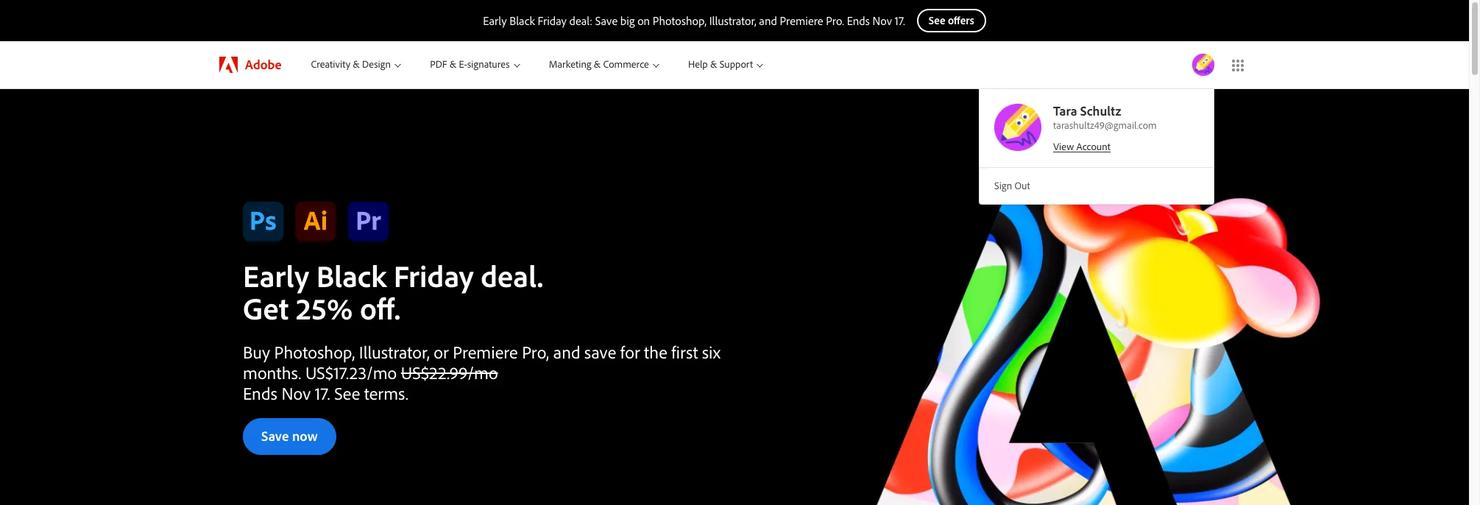 Task type: vqa. For each thing, say whether or not it's contained in the screenshot.
memorable
no



Task type: describe. For each thing, give the bounding box(es) containing it.
tara
[[1053, 102, 1077, 119]]

help & support button
[[674, 41, 778, 88]]

six
[[702, 341, 721, 363]]

on
[[638, 13, 650, 28]]

marketing & commerce button
[[534, 41, 674, 88]]

friday for deal:
[[538, 13, 567, 28]]

pdf & e-signatures button
[[415, 41, 534, 88]]

get
[[243, 288, 289, 328]]

months.
[[243, 361, 301, 384]]

sign out
[[995, 179, 1030, 192]]

sign out link
[[980, 172, 1214, 199]]

see
[[334, 382, 360, 404]]

creativity & design button
[[296, 41, 415, 88]]

and inside buy photoshop, illustrator, or premiere pro, and save for the first six months.
[[553, 341, 581, 363]]

0 horizontal spatial save
[[261, 427, 289, 445]]

nov inside us$17.23/mo us$22.99/mo ends nov 17. see terms .
[[282, 382, 311, 404]]

big
[[620, 13, 635, 28]]

or
[[434, 341, 449, 363]]

adobe
[[245, 56, 282, 73]]

& for pdf
[[450, 58, 457, 71]]

0 vertical spatial ends
[[847, 13, 870, 28]]

now
[[292, 427, 318, 445]]

save now
[[261, 427, 318, 445]]

us$22.99/mo
[[401, 361, 498, 384]]

pdf & e-signatures
[[430, 58, 510, 71]]

early for early black friday deal. get 25% off.
[[243, 255, 309, 295]]

25%
[[296, 288, 353, 328]]

e-
[[459, 58, 467, 71]]

terms
[[364, 382, 406, 404]]

schultz
[[1081, 102, 1121, 119]]

17. inside us$17.23/mo us$22.99/mo ends nov 17. see terms .
[[315, 382, 330, 404]]

support
[[720, 58, 753, 71]]

1 horizontal spatial 17.
[[895, 13, 905, 28]]

& for creativity
[[353, 58, 360, 71]]

see terms link
[[334, 382, 406, 404]]

deal:
[[569, 13, 593, 28]]

.
[[406, 382, 409, 404]]

premiere inside buy photoshop, illustrator, or premiere pro, and save for the first six months.
[[453, 341, 518, 363]]

first
[[672, 341, 698, 363]]

pro,
[[522, 341, 549, 363]]

black for save
[[510, 13, 535, 28]]

1 horizontal spatial and
[[759, 13, 777, 28]]

signatures
[[467, 58, 510, 71]]

black for get
[[316, 255, 387, 295]]

help
[[688, 58, 708, 71]]

ends inside us$17.23/mo us$22.99/mo ends nov 17. see terms .
[[243, 382, 277, 404]]

photoshop, inside buy photoshop, illustrator, or premiere pro, and save for the first six months.
[[274, 341, 355, 363]]

tarashultz49@gmail.com
[[1053, 119, 1157, 132]]

account
[[1077, 140, 1111, 153]]

1 horizontal spatial illustrator,
[[709, 13, 757, 28]]

early black friday deal. get 25% off.
[[243, 255, 543, 328]]

illustrator, inside buy photoshop, illustrator, or premiere pro, and save for the first six months.
[[359, 341, 430, 363]]

commerce
[[603, 58, 649, 71]]



Task type: locate. For each thing, give the bounding box(es) containing it.
1 vertical spatial 17.
[[315, 382, 330, 404]]

& for help
[[710, 58, 717, 71]]

0 vertical spatial nov
[[873, 13, 892, 28]]

0 horizontal spatial 17.
[[315, 382, 330, 404]]

1 horizontal spatial premiere
[[780, 13, 823, 28]]

friday inside early black friday deal. get 25% off.
[[394, 255, 474, 295]]

1 & from the left
[[353, 58, 360, 71]]

0 vertical spatial 17.
[[895, 13, 905, 28]]

buy
[[243, 341, 270, 363]]

for
[[620, 341, 640, 363]]

view
[[1053, 140, 1074, 153]]

1 horizontal spatial friday
[[538, 13, 567, 28]]

& right marketing
[[594, 58, 601, 71]]

out
[[1015, 179, 1030, 192]]

and right pro,
[[553, 341, 581, 363]]

& for marketing
[[594, 58, 601, 71]]

0 horizontal spatial black
[[316, 255, 387, 295]]

1 vertical spatial photoshop,
[[274, 341, 355, 363]]

premiere right or
[[453, 341, 518, 363]]

nov
[[873, 13, 892, 28], [282, 382, 311, 404]]

0 vertical spatial premiere
[[780, 13, 823, 28]]

3 & from the left
[[594, 58, 601, 71]]

& inside 'dropdown button'
[[710, 58, 717, 71]]

us$17.23/mo us$22.99/mo ends nov 17. see terms .
[[243, 361, 498, 404]]

ends
[[847, 13, 870, 28], [243, 382, 277, 404]]

& left e-
[[450, 58, 457, 71]]

illustrator,
[[709, 13, 757, 28], [359, 341, 430, 363]]

1 horizontal spatial photoshop,
[[653, 13, 707, 28]]

the
[[644, 341, 668, 363]]

premiere left the pro.
[[780, 13, 823, 28]]

0 vertical spatial black
[[510, 13, 535, 28]]

1 vertical spatial ends
[[243, 382, 277, 404]]

creativity
[[311, 58, 350, 71]]

black
[[510, 13, 535, 28], [316, 255, 387, 295]]

photoshop, down 25%
[[274, 341, 355, 363]]

nov right the pro.
[[873, 13, 892, 28]]

help & support
[[688, 58, 753, 71]]

0 vertical spatial illustrator,
[[709, 13, 757, 28]]

save left big
[[595, 13, 618, 28]]

creativity & design
[[311, 58, 391, 71]]

0 horizontal spatial ends
[[243, 382, 277, 404]]

deal.
[[481, 255, 543, 295]]

marketing
[[549, 58, 592, 71]]

ends down the buy
[[243, 382, 277, 404]]

nov up save now
[[282, 382, 311, 404]]

0 vertical spatial friday
[[538, 13, 567, 28]]

17.
[[895, 13, 905, 28], [315, 382, 330, 404]]

&
[[353, 58, 360, 71], [450, 58, 457, 71], [594, 58, 601, 71], [710, 58, 717, 71]]

1 horizontal spatial ends
[[847, 13, 870, 28]]

& inside popup button
[[450, 58, 457, 71]]

0 horizontal spatial friday
[[394, 255, 474, 295]]

1 horizontal spatial early
[[483, 13, 507, 28]]

design
[[362, 58, 391, 71]]

1 vertical spatial and
[[553, 341, 581, 363]]

photoshop, right on
[[653, 13, 707, 28]]

2 & from the left
[[450, 58, 457, 71]]

1 vertical spatial save
[[261, 427, 289, 445]]

ends right the pro.
[[847, 13, 870, 28]]

1 vertical spatial friday
[[394, 255, 474, 295]]

0 vertical spatial early
[[483, 13, 507, 28]]

& left design
[[353, 58, 360, 71]]

save now link
[[243, 418, 336, 455]]

0 vertical spatial save
[[595, 13, 618, 28]]

off.
[[360, 288, 401, 328]]

black inside early black friday deal. get 25% off.
[[316, 255, 387, 295]]

early for early black friday deal: save big on photoshop, illustrator, and premiere pro. ends nov 17.
[[483, 13, 507, 28]]

1 vertical spatial illustrator,
[[359, 341, 430, 363]]

illustrator, up support
[[709, 13, 757, 28]]

17. left see
[[315, 382, 330, 404]]

& right 'help'
[[710, 58, 717, 71]]

early black friday deal: save big on photoshop, illustrator, and premiere pro. ends nov 17.
[[483, 13, 905, 28]]

adobe link
[[205, 41, 296, 88]]

0 horizontal spatial nov
[[282, 382, 311, 404]]

1 vertical spatial nov
[[282, 382, 311, 404]]

buy photoshop, illustrator, or premiere pro, and save for the first six months.
[[243, 341, 721, 384]]

0 horizontal spatial illustrator,
[[359, 341, 430, 363]]

and up help & support 'dropdown button'
[[759, 13, 777, 28]]

and
[[759, 13, 777, 28], [553, 341, 581, 363]]

4 & from the left
[[710, 58, 717, 71]]

us$17.23/mo
[[305, 361, 397, 384]]

save left the now
[[261, 427, 289, 445]]

1 horizontal spatial save
[[595, 13, 618, 28]]

1 horizontal spatial nov
[[873, 13, 892, 28]]

view account
[[1053, 140, 1111, 153]]

photoshop,
[[653, 13, 707, 28], [274, 341, 355, 363]]

friday for deal.
[[394, 255, 474, 295]]

early inside early black friday deal. get 25% off.
[[243, 255, 309, 295]]

0 horizontal spatial premiere
[[453, 341, 518, 363]]

0 horizontal spatial photoshop,
[[274, 341, 355, 363]]

0 vertical spatial photoshop,
[[653, 13, 707, 28]]

0 vertical spatial and
[[759, 13, 777, 28]]

1 horizontal spatial black
[[510, 13, 535, 28]]

illustrator, up terms
[[359, 341, 430, 363]]

0 horizontal spatial and
[[553, 341, 581, 363]]

save
[[585, 341, 616, 363]]

sign
[[995, 179, 1012, 192]]

1 vertical spatial premiere
[[453, 341, 518, 363]]

tara schultz tarashultz49@gmail.com
[[1053, 102, 1157, 132]]

pro.
[[826, 13, 844, 28]]

0 horizontal spatial early
[[243, 255, 309, 295]]

pdf
[[430, 58, 447, 71]]

save
[[595, 13, 618, 28], [261, 427, 289, 445]]

early
[[483, 13, 507, 28], [243, 255, 309, 295]]

friday
[[538, 13, 567, 28], [394, 255, 474, 295]]

marketing & commerce
[[549, 58, 649, 71]]

17. right the pro.
[[895, 13, 905, 28]]

1 vertical spatial black
[[316, 255, 387, 295]]

1 vertical spatial early
[[243, 255, 309, 295]]

premiere
[[780, 13, 823, 28], [453, 341, 518, 363]]



